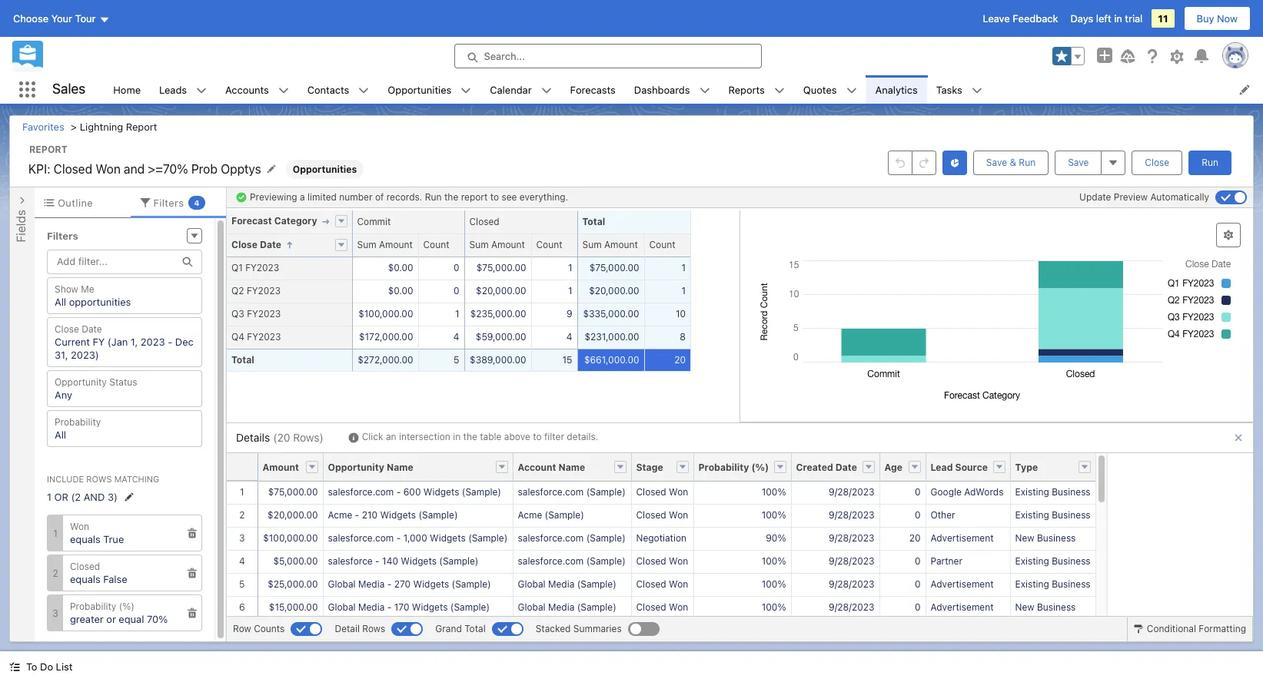 Task type: locate. For each thing, give the bounding box(es) containing it.
contacts link
[[298, 75, 359, 104]]

leads link
[[150, 75, 196, 104]]

days
[[1071, 12, 1094, 25]]

reports link
[[719, 75, 774, 104]]

home link
[[104, 75, 150, 104]]

text default image left calendar
[[461, 85, 472, 96]]

text default image
[[196, 85, 207, 96], [278, 85, 289, 96], [461, 85, 472, 96], [774, 85, 785, 96]]

list containing home
[[104, 75, 1263, 104]]

choose your tour button
[[12, 6, 110, 31]]

text default image left reports at the top right of page
[[699, 85, 710, 96]]

list
[[104, 75, 1263, 104]]

text default image inside calendar "list item"
[[541, 85, 552, 96]]

forecasts
[[570, 83, 616, 96]]

2 text default image from the left
[[278, 85, 289, 96]]

text default image for contacts
[[359, 85, 369, 96]]

text default image inside tasks list item
[[972, 85, 983, 96]]

quotes list item
[[794, 75, 866, 104]]

text default image for calendar
[[541, 85, 552, 96]]

text default image right tasks
[[972, 85, 983, 96]]

text default image inside accounts list item
[[278, 85, 289, 96]]

buy
[[1197, 12, 1215, 25]]

home
[[113, 83, 141, 96]]

choose your tour
[[13, 12, 96, 25]]

feedback
[[1013, 12, 1059, 25]]

leave feedback link
[[983, 12, 1059, 25]]

text default image right calendar
[[541, 85, 552, 96]]

text default image right reports at the top right of page
[[774, 85, 785, 96]]

text default image inside "opportunities" list item
[[461, 85, 472, 96]]

to do list
[[26, 661, 73, 674]]

to
[[26, 661, 37, 674]]

days left in trial
[[1071, 12, 1143, 25]]

leads list item
[[150, 75, 216, 104]]

contacts
[[307, 83, 349, 96]]

text default image inside reports list item
[[774, 85, 785, 96]]

dashboards
[[634, 83, 690, 96]]

text default image for tasks
[[972, 85, 983, 96]]

accounts
[[225, 83, 269, 96]]

leads
[[159, 83, 187, 96]]

text default image inside the contacts list item
[[359, 85, 369, 96]]

text default image for accounts
[[278, 85, 289, 96]]

3 text default image from the left
[[461, 85, 472, 96]]

text default image right contacts
[[359, 85, 369, 96]]

do
[[40, 661, 53, 674]]

text default image
[[359, 85, 369, 96], [541, 85, 552, 96], [699, 85, 710, 96], [846, 85, 857, 96], [972, 85, 983, 96], [9, 662, 20, 673]]

tour
[[75, 12, 96, 25]]

sales
[[52, 81, 86, 97]]

search...
[[484, 50, 525, 62]]

text default image right the leads
[[196, 85, 207, 96]]

4 text default image from the left
[[774, 85, 785, 96]]

text default image left to
[[9, 662, 20, 673]]

to do list button
[[0, 652, 82, 683]]

text default image for leads
[[196, 85, 207, 96]]

1 text default image from the left
[[196, 85, 207, 96]]

text default image right the quotes
[[846, 85, 857, 96]]

11
[[1158, 12, 1169, 25]]

calendar link
[[481, 75, 541, 104]]

tasks
[[936, 83, 963, 96]]

text default image inside "dashboards" list item
[[699, 85, 710, 96]]

calendar list item
[[481, 75, 561, 104]]

text default image right accounts
[[278, 85, 289, 96]]

text default image for dashboards
[[699, 85, 710, 96]]

forecasts link
[[561, 75, 625, 104]]

tasks list item
[[927, 75, 992, 104]]

text default image inside quotes list item
[[846, 85, 857, 96]]

tasks link
[[927, 75, 972, 104]]

group
[[1053, 47, 1085, 65]]

text default image inside leads list item
[[196, 85, 207, 96]]

opportunities link
[[379, 75, 461, 104]]



Task type: vqa. For each thing, say whether or not it's contained in the screenshot.
third text default icon from right
yes



Task type: describe. For each thing, give the bounding box(es) containing it.
now
[[1217, 12, 1238, 25]]

accounts link
[[216, 75, 278, 104]]

list
[[56, 661, 73, 674]]

dashboards link
[[625, 75, 699, 104]]

text default image for opportunities
[[461, 85, 472, 96]]

leave feedback
[[983, 12, 1059, 25]]

dashboards list item
[[625, 75, 719, 104]]

trial
[[1125, 12, 1143, 25]]

quotes
[[803, 83, 837, 96]]

opportunities
[[388, 83, 452, 96]]

reports
[[729, 83, 765, 96]]

in
[[1114, 12, 1123, 25]]

leave
[[983, 12, 1010, 25]]

text default image for reports
[[774, 85, 785, 96]]

text default image inside 'to do list' button
[[9, 662, 20, 673]]

search... button
[[454, 44, 762, 68]]

buy now button
[[1184, 6, 1251, 31]]

text default image for quotes
[[846, 85, 857, 96]]

contacts list item
[[298, 75, 379, 104]]

reports list item
[[719, 75, 794, 104]]

quotes link
[[794, 75, 846, 104]]

analytics
[[876, 83, 918, 96]]

buy now
[[1197, 12, 1238, 25]]

opportunities list item
[[379, 75, 481, 104]]

accounts list item
[[216, 75, 298, 104]]

analytics link
[[866, 75, 927, 104]]

choose
[[13, 12, 49, 25]]

calendar
[[490, 83, 532, 96]]

your
[[51, 12, 72, 25]]

left
[[1096, 12, 1112, 25]]



